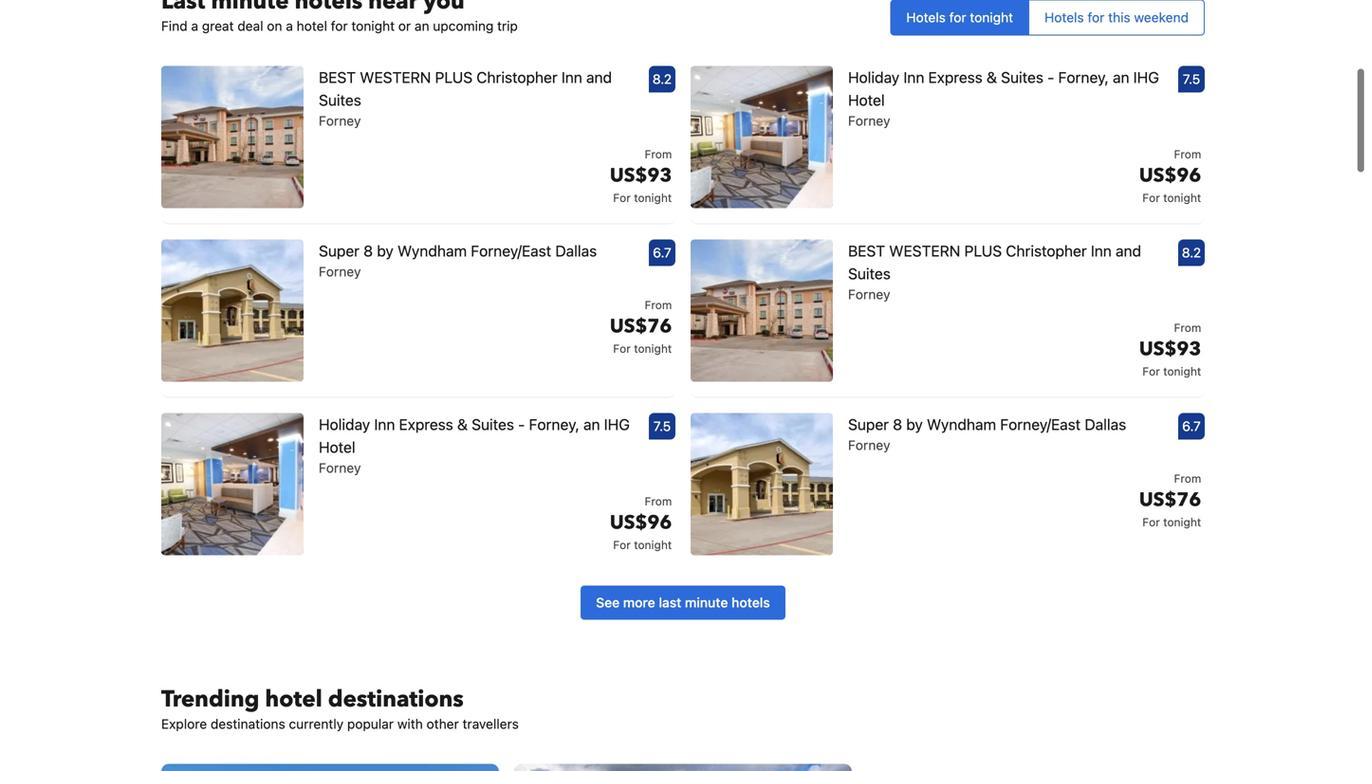 Task type: vqa. For each thing, say whether or not it's contained in the screenshot.


Task type: locate. For each thing, give the bounding box(es) containing it.
for for rightmost super 8 by wyndham forney/east dallas element
[[1143, 516, 1160, 529]]

1 vertical spatial scored 7.5 element
[[649, 413, 676, 440]]

wyndham
[[398, 242, 467, 260], [927, 416, 997, 434]]

for for topmost holiday inn express & suites - forney, an ihg hotel element
[[1143, 191, 1160, 205]]

1 vertical spatial super 8 by wyndham forney/east dallas element
[[691, 413, 1205, 571]]

super 8 by wyndham forney/east dallas image
[[161, 240, 304, 382], [691, 413, 833, 556]]

us$93
[[610, 163, 672, 189], [1140, 337, 1202, 363]]

0 vertical spatial best western plus christopher inn and suites element
[[161, 66, 676, 225]]

2 horizontal spatial for
[[1088, 10, 1105, 25]]

inn
[[562, 68, 583, 86], [904, 68, 925, 86], [1091, 242, 1112, 260], [374, 416, 395, 434]]

super 8 by wyndham forney/east dallas image for rightmost super 8 by wyndham forney/east dallas element
[[691, 413, 833, 556]]

tonight
[[970, 10, 1014, 25], [351, 18, 395, 34], [634, 191, 672, 205], [1164, 191, 1202, 205], [634, 342, 672, 356], [1164, 365, 1202, 378], [1164, 516, 1202, 529], [634, 539, 672, 552]]

scored 6.7 element
[[649, 240, 676, 266], [1179, 413, 1205, 440]]

hotel up currently
[[265, 684, 322, 716]]

0 vertical spatial us$93
[[610, 163, 672, 189]]

holiday
[[848, 68, 900, 86], [319, 416, 370, 434]]

1 vertical spatial best western plus christopher inn and suites forney
[[848, 242, 1142, 302]]

2 hotels from the left
[[1045, 10, 1084, 25]]

last
[[659, 595, 682, 611]]

deal
[[238, 18, 263, 34]]

forney/east
[[471, 242, 552, 260], [1000, 416, 1081, 434]]

1 horizontal spatial best western plus christopher inn and suites image
[[691, 240, 833, 382]]

plus
[[435, 68, 473, 86], [965, 242, 1002, 260]]

forney, for topmost holiday inn express & suites - forney, an ihg hotel element
[[1059, 68, 1109, 86]]

0 horizontal spatial best western plus christopher inn and suites element
[[161, 66, 676, 225]]

6.7
[[653, 245, 672, 261], [1183, 419, 1201, 434]]

holiday inn express & suites - forney, an ihg hotel image
[[691, 66, 833, 208], [161, 413, 304, 556]]

0 horizontal spatial hotel
[[319, 439, 356, 457]]

an
[[415, 18, 429, 34], [1113, 68, 1130, 86], [584, 416, 600, 434]]

0 horizontal spatial scored 8.2 element
[[649, 66, 676, 93]]

0 vertical spatial super
[[319, 242, 360, 260]]

0 vertical spatial 8.2
[[653, 71, 672, 87]]

1 vertical spatial forney/east
[[1000, 416, 1081, 434]]

hotel right on
[[297, 18, 327, 34]]

0 horizontal spatial a
[[191, 18, 198, 34]]

1 horizontal spatial by
[[907, 416, 923, 434]]

hotel
[[297, 18, 327, 34], [265, 684, 322, 716]]

destinations down "trending"
[[211, 717, 285, 732]]

and
[[587, 68, 612, 86], [1116, 242, 1142, 260]]

forney/east for scored 6.7 element corresponding to leftmost super 8 by wyndham forney/east dallas element
[[471, 242, 552, 260]]

us$96 for bottom holiday inn express & suites - forney, an ihg hotel element
[[610, 510, 672, 536]]

1 horizontal spatial for
[[950, 10, 967, 25]]

1 vertical spatial and
[[1116, 242, 1142, 260]]

hotels for hotels for this weekend
[[1045, 10, 1084, 25]]

holiday inn express & suites - forney, an ihg hotel forney
[[848, 68, 1160, 129], [319, 416, 630, 476]]

from us$76 for tonight for scored 6.7 element corresponding to rightmost super 8 by wyndham forney/east dallas element
[[1140, 472, 1202, 529]]

christopher for the scored 8.2 element related to topmost best western plus christopher inn and suites element
[[477, 68, 558, 86]]

us$96
[[1140, 163, 1202, 189], [610, 510, 672, 536]]

hotels
[[907, 10, 946, 25], [1045, 10, 1084, 25]]

0 vertical spatial 7.5
[[1183, 71, 1201, 87]]

for
[[613, 191, 631, 205], [1143, 191, 1160, 205], [613, 342, 631, 356], [1143, 365, 1160, 378], [1143, 516, 1160, 529], [613, 539, 631, 552]]

0 vertical spatial plus
[[435, 68, 473, 86]]

0 vertical spatial scored 7.5 element
[[1179, 66, 1205, 93]]

an for topmost holiday inn express & suites - forney, an ihg hotel element
[[1113, 68, 1130, 86]]

0 vertical spatial best
[[319, 68, 356, 86]]

holiday inn express & suites - forney, an ihg hotel image for bottom holiday inn express & suites - forney, an ihg hotel element
[[161, 413, 304, 556]]

0 vertical spatial holiday inn express & suites - forney, an ihg hotel image
[[691, 66, 833, 208]]

a right find
[[191, 18, 198, 34]]

0 vertical spatial best western plus christopher inn and suites forney
[[319, 68, 612, 129]]

dallas for scored 6.7 element corresponding to leftmost super 8 by wyndham forney/east dallas element
[[556, 242, 597, 260]]

us$76 for scored 6.7 element corresponding to rightmost super 8 by wyndham forney/east dallas element
[[1140, 487, 1202, 514]]

0 horizontal spatial christopher
[[477, 68, 558, 86]]

ihg
[[1134, 68, 1160, 86], [604, 416, 630, 434]]

0 horizontal spatial best
[[319, 68, 356, 86]]

from us$93 for tonight
[[610, 148, 672, 205], [1140, 321, 1202, 378]]

best for the bottom best western plus christopher inn and suites image
[[848, 242, 886, 260]]

1 horizontal spatial from us$76 for tonight
[[1140, 472, 1202, 529]]

a
[[191, 18, 198, 34], [286, 18, 293, 34]]

1 horizontal spatial us$76
[[1140, 487, 1202, 514]]

western
[[360, 68, 431, 86], [889, 242, 961, 260]]

1 horizontal spatial ihg
[[1134, 68, 1160, 86]]

popular
[[347, 717, 394, 732]]

an for bottom holiday inn express & suites - forney, an ihg hotel element
[[584, 416, 600, 434]]

hotels for hotels for tonight
[[907, 10, 946, 25]]

1 horizontal spatial wyndham
[[927, 416, 997, 434]]

suites
[[1001, 68, 1044, 86], [319, 91, 361, 109], [848, 265, 891, 283], [472, 416, 514, 434]]

1 vertical spatial 6.7
[[1183, 419, 1201, 434]]

christopher
[[477, 68, 558, 86], [1006, 242, 1087, 260]]

1 horizontal spatial super 8 by wyndham forney/east dallas element
[[691, 413, 1205, 571]]

1 horizontal spatial an
[[584, 416, 600, 434]]

and for topmost best western plus christopher inn and suites element
[[587, 68, 612, 86]]

from for topmost holiday inn express & suites - forney, an ihg hotel element
[[1174, 148, 1202, 161]]

best western plus christopher inn and suites image
[[161, 66, 304, 208], [691, 240, 833, 382]]

0 horizontal spatial and
[[587, 68, 612, 86]]

hotel
[[848, 91, 885, 109], [319, 439, 356, 457]]

0 horizontal spatial wyndham
[[398, 242, 467, 260]]

1 vertical spatial scored 8.2 element
[[1179, 240, 1205, 266]]

1 horizontal spatial forney/east
[[1000, 416, 1081, 434]]

-
[[1048, 68, 1055, 86], [518, 416, 525, 434]]

currently
[[289, 717, 344, 732]]

1 horizontal spatial best western plus christopher inn and suites element
[[691, 240, 1205, 398]]

best for the leftmost best western plus christopher inn and suites image
[[319, 68, 356, 86]]

1 horizontal spatial holiday inn express & suites - forney, an ihg hotel element
[[691, 66, 1205, 225]]

for
[[950, 10, 967, 25], [1088, 10, 1105, 25], [331, 18, 348, 34]]

explore
[[161, 717, 207, 732]]

1 horizontal spatial from us$96 for tonight
[[1140, 148, 1202, 205]]

0 horizontal spatial 7.5
[[654, 419, 671, 434]]

0 horizontal spatial scored 6.7 element
[[649, 240, 676, 266]]

0 horizontal spatial holiday inn express & suites - forney, an ihg hotel image
[[161, 413, 304, 556]]

find a great deal on a hotel for tonight or an upcoming trip
[[161, 18, 518, 34]]

0 horizontal spatial plus
[[435, 68, 473, 86]]

1 horizontal spatial 6.7
[[1183, 419, 1201, 434]]

1 vertical spatial an
[[1113, 68, 1130, 86]]

destinations up with
[[328, 684, 464, 716]]

western for the leftmost best western plus christopher inn and suites image
[[360, 68, 431, 86]]

hotels
[[732, 595, 770, 611]]

forney,
[[1059, 68, 1109, 86], [529, 416, 580, 434]]

dallas
[[556, 242, 597, 260], [1085, 416, 1127, 434]]

1 horizontal spatial holiday inn express & suites - forney, an ihg hotel forney
[[848, 68, 1160, 129]]

1 horizontal spatial scored 8.2 element
[[1179, 240, 1205, 266]]

for for leftmost super 8 by wyndham forney/east dallas element
[[613, 342, 631, 356]]

express
[[929, 68, 983, 86], [399, 416, 453, 434]]

1 horizontal spatial destinations
[[328, 684, 464, 716]]

1 vertical spatial from us$93 for tonight
[[1140, 321, 1202, 378]]

hotel for topmost holiday inn express & suites - forney, an ihg hotel element holiday inn express & suites - forney, an ihg hotel image
[[848, 91, 885, 109]]

for for best western plus christopher inn and suites element to the bottom
[[1143, 365, 1160, 378]]

1 vertical spatial express
[[399, 416, 453, 434]]

0 vertical spatial scored 8.2 element
[[649, 66, 676, 93]]

8.2
[[653, 71, 672, 87], [1182, 245, 1202, 261]]

1 horizontal spatial dallas
[[1085, 416, 1127, 434]]

from us$96 for tonight
[[1140, 148, 1202, 205], [610, 495, 672, 552]]

0 horizontal spatial super
[[319, 242, 360, 260]]

0 vertical spatial super 8 by wyndham forney/east dallas forney
[[319, 242, 597, 280]]

0 horizontal spatial dallas
[[556, 242, 597, 260]]

see more last minute hotels
[[596, 595, 770, 611]]

with
[[397, 717, 423, 732]]

8 for rightmost super 8 by wyndham forney/east dallas element's super 8 by wyndham forney/east dallas image
[[893, 416, 903, 434]]

best western plus christopher inn and suites forney
[[319, 68, 612, 129], [848, 242, 1142, 302]]

from for topmost best western plus christopher inn and suites element
[[645, 148, 672, 161]]

0 vertical spatial hotel
[[848, 91, 885, 109]]

from
[[645, 148, 672, 161], [1174, 148, 1202, 161], [645, 299, 672, 312], [1174, 321, 1202, 335], [1174, 472, 1202, 486], [645, 495, 672, 508]]

scored 8.2 element
[[649, 66, 676, 93], [1179, 240, 1205, 266]]

1 hotels from the left
[[907, 10, 946, 25]]

holiday for topmost holiday inn express & suites - forney, an ihg hotel element
[[848, 68, 900, 86]]

1 horizontal spatial us$96
[[1140, 163, 1202, 189]]

1 horizontal spatial best western plus christopher inn and suites forney
[[848, 242, 1142, 302]]

0 horizontal spatial holiday inn express & suites - forney, an ihg hotel forney
[[319, 416, 630, 476]]

0 vertical spatial forney/east
[[471, 242, 552, 260]]

by
[[377, 242, 394, 260], [907, 416, 923, 434]]

0 horizontal spatial destinations
[[211, 717, 285, 732]]

travellers
[[463, 717, 519, 732]]

hotel inside trending hotel destinations explore destinations currently popular with other travellers
[[265, 684, 322, 716]]

1 a from the left
[[191, 18, 198, 34]]

forney, for bottom holiday inn express & suites - forney, an ihg hotel element
[[529, 416, 580, 434]]

dallas for scored 6.7 element corresponding to rightmost super 8 by wyndham forney/east dallas element
[[1085, 416, 1127, 434]]

0 horizontal spatial express
[[399, 416, 453, 434]]

&
[[987, 68, 997, 86], [457, 416, 468, 434]]

0 horizontal spatial -
[[518, 416, 525, 434]]

8
[[364, 242, 373, 260], [893, 416, 903, 434]]

super 8 by wyndham forney/east dallas forney for scored 6.7 element corresponding to rightmost super 8 by wyndham forney/east dallas element
[[848, 416, 1127, 453]]

0 vertical spatial holiday
[[848, 68, 900, 86]]

0 vertical spatial western
[[360, 68, 431, 86]]

us$76 for scored 6.7 element corresponding to leftmost super 8 by wyndham forney/east dallas element
[[610, 314, 672, 340]]

best western plus christopher inn and suites forney for the bottom best western plus christopher inn and suites image
[[848, 242, 1142, 302]]

1 vertical spatial hotel
[[265, 684, 322, 716]]

0 vertical spatial from us$76 for tonight
[[610, 299, 672, 356]]

christopher for the scored 8.2 element corresponding to best western plus christopher inn and suites element to the bottom
[[1006, 242, 1087, 260]]

0 vertical spatial dallas
[[556, 242, 597, 260]]

1 horizontal spatial express
[[929, 68, 983, 86]]

0 vertical spatial from us$93 for tonight
[[610, 148, 672, 205]]

upcoming
[[433, 18, 494, 34]]

1 horizontal spatial hotels
[[1045, 10, 1084, 25]]

0 horizontal spatial 8.2
[[653, 71, 672, 87]]

1 vertical spatial ihg
[[604, 416, 630, 434]]

1 vertical spatial destinations
[[211, 717, 285, 732]]

trip
[[497, 18, 518, 34]]

on
[[267, 18, 282, 34]]

best western plus christopher inn and suites element
[[161, 66, 676, 225], [691, 240, 1205, 398]]

1 horizontal spatial best
[[848, 242, 886, 260]]

wyndham for scored 6.7 element corresponding to rightmost super 8 by wyndham forney/east dallas element
[[927, 416, 997, 434]]

scored 8.2 element for topmost best western plus christopher inn and suites element
[[649, 66, 676, 93]]

super
[[319, 242, 360, 260], [848, 416, 889, 434]]

1 vertical spatial &
[[457, 416, 468, 434]]

best western plus christopher inn and suites forney for the leftmost best western plus christopher inn and suites image
[[319, 68, 612, 129]]

scored 7.5 element for bottom holiday inn express & suites - forney, an ihg hotel element
[[649, 413, 676, 440]]

& for holiday inn express & suites - forney, an ihg hotel image for bottom holiday inn express & suites - forney, an ihg hotel element
[[457, 416, 468, 434]]

7.5
[[1183, 71, 1201, 87], [654, 419, 671, 434]]

1 horizontal spatial super
[[848, 416, 889, 434]]

great
[[202, 18, 234, 34]]

super 8 by wyndham forney/east dallas image for leftmost super 8 by wyndham forney/east dallas element
[[161, 240, 304, 382]]

1 vertical spatial us$93
[[1140, 337, 1202, 363]]

0 horizontal spatial forney,
[[529, 416, 580, 434]]

1 vertical spatial christopher
[[1006, 242, 1087, 260]]

scored 7.5 element
[[1179, 66, 1205, 93], [649, 413, 676, 440]]

0 horizontal spatial scored 7.5 element
[[649, 413, 676, 440]]

0 vertical spatial wyndham
[[398, 242, 467, 260]]

destinations
[[328, 684, 464, 716], [211, 717, 285, 732]]

1 horizontal spatial christopher
[[1006, 242, 1087, 260]]

from us$76 for tonight
[[610, 299, 672, 356], [1140, 472, 1202, 529]]

super 8 by wyndham forney/east dallas forney
[[319, 242, 597, 280], [848, 416, 1127, 453]]

best
[[319, 68, 356, 86], [848, 242, 886, 260]]

a right on
[[286, 18, 293, 34]]

0 vertical spatial best western plus christopher inn and suites image
[[161, 66, 304, 208]]

0 vertical spatial by
[[377, 242, 394, 260]]

1 horizontal spatial holiday
[[848, 68, 900, 86]]

ihg for the scored 7.5 "element" related to topmost holiday inn express & suites - forney, an ihg hotel element
[[1134, 68, 1160, 86]]

by for rightmost super 8 by wyndham forney/east dallas element's super 8 by wyndham forney/east dallas image
[[907, 416, 923, 434]]

see more last minute hotels button
[[581, 586, 786, 620]]

holiday inn express & suites - forney, an ihg hotel element
[[691, 66, 1205, 225], [161, 413, 676, 571]]

1 horizontal spatial hotel
[[848, 91, 885, 109]]

1 horizontal spatial 8
[[893, 416, 903, 434]]

0 vertical spatial super 8 by wyndham forney/east dallas element
[[161, 240, 676, 398]]

from us$93 for tonight for the leftmost best western plus christopher inn and suites image
[[610, 148, 672, 205]]

us$76
[[610, 314, 672, 340], [1140, 487, 1202, 514]]

0 horizontal spatial us$93
[[610, 163, 672, 189]]

forney
[[319, 113, 361, 129], [848, 113, 891, 129], [319, 264, 361, 280], [848, 287, 891, 302], [848, 438, 891, 453], [319, 460, 361, 476]]

super 8 by wyndham forney/east dallas element
[[161, 240, 676, 398], [691, 413, 1205, 571]]

1 vertical spatial dallas
[[1085, 416, 1127, 434]]

1 horizontal spatial super 8 by wyndham forney/east dallas image
[[691, 413, 833, 556]]

0 horizontal spatial ihg
[[604, 416, 630, 434]]

or
[[398, 18, 411, 34]]



Task type: describe. For each thing, give the bounding box(es) containing it.
us$93 for topmost best western plus christopher inn and suites element
[[610, 163, 672, 189]]

by for super 8 by wyndham forney/east dallas image corresponding to leftmost super 8 by wyndham forney/east dallas element
[[377, 242, 394, 260]]

1 vertical spatial holiday inn express & suites - forney, an ihg hotel forney
[[319, 416, 630, 476]]

& for topmost holiday inn express & suites - forney, an ihg hotel element holiday inn express & suites - forney, an ihg hotel image
[[987, 68, 997, 86]]

from for leftmost super 8 by wyndham forney/east dallas element
[[645, 299, 672, 312]]

minute
[[685, 595, 728, 611]]

us$96 for topmost holiday inn express & suites - forney, an ihg hotel element
[[1140, 163, 1202, 189]]

from for rightmost super 8 by wyndham forney/east dallas element
[[1174, 472, 1202, 486]]

- for topmost holiday inn express & suites - forney, an ihg hotel element
[[1048, 68, 1055, 86]]

6.7 for scored 6.7 element corresponding to rightmost super 8 by wyndham forney/east dallas element
[[1183, 419, 1201, 434]]

0 horizontal spatial for
[[331, 18, 348, 34]]

us$93 for best western plus christopher inn and suites element to the bottom
[[1140, 337, 1202, 363]]

super for scored 6.7 element corresponding to leftmost super 8 by wyndham forney/east dallas element
[[319, 242, 360, 260]]

other
[[427, 717, 459, 732]]

express for topmost holiday inn express & suites - forney, an ihg hotel element
[[929, 68, 983, 86]]

1 vertical spatial best western plus christopher inn and suites image
[[691, 240, 833, 382]]

holiday for bottom holiday inn express & suites - forney, an ihg hotel element
[[319, 416, 370, 434]]

from for bottom holiday inn express & suites - forney, an ihg hotel element
[[645, 495, 672, 508]]

0 vertical spatial from us$96 for tonight
[[1140, 148, 1202, 205]]

ihg for the scored 7.5 "element" for bottom holiday inn express & suites - forney, an ihg hotel element
[[604, 416, 630, 434]]

this
[[1109, 10, 1131, 25]]

0 vertical spatial destinations
[[328, 684, 464, 716]]

scored 6.7 element for rightmost super 8 by wyndham forney/east dallas element
[[1179, 413, 1205, 440]]

weekend
[[1134, 10, 1189, 25]]

wyndham for scored 6.7 element corresponding to leftmost super 8 by wyndham forney/east dallas element
[[398, 242, 467, 260]]

for for bottom holiday inn express & suites - forney, an ihg hotel element
[[613, 539, 631, 552]]

forney/east for scored 6.7 element corresponding to rightmost super 8 by wyndham forney/east dallas element
[[1000, 416, 1081, 434]]

0 horizontal spatial best western plus christopher inn and suites image
[[161, 66, 304, 208]]

hotels for this weekend
[[1045, 10, 1189, 25]]

1 vertical spatial holiday inn express & suites - forney, an ihg hotel element
[[161, 413, 676, 571]]

for for this
[[1088, 10, 1105, 25]]

1 vertical spatial from us$96 for tonight
[[610, 495, 672, 552]]

hotels for tonight
[[907, 10, 1014, 25]]

8 for super 8 by wyndham forney/east dallas image corresponding to leftmost super 8 by wyndham forney/east dallas element
[[364, 242, 373, 260]]

0 vertical spatial hotel
[[297, 18, 327, 34]]

find
[[161, 18, 188, 34]]

- for bottom holiday inn express & suites - forney, an ihg hotel element
[[518, 416, 525, 434]]

2 a from the left
[[286, 18, 293, 34]]

see
[[596, 595, 620, 611]]

from for best western plus christopher inn and suites element to the bottom
[[1174, 321, 1202, 335]]

1 vertical spatial plus
[[965, 242, 1002, 260]]

from us$93 for tonight for the bottom best western plus christopher inn and suites image
[[1140, 321, 1202, 378]]

and for best western plus christopher inn and suites element to the bottom
[[1116, 242, 1142, 260]]

hotel for holiday inn express & suites - forney, an ihg hotel image for bottom holiday inn express & suites - forney, an ihg hotel element
[[319, 439, 356, 457]]

0 vertical spatial holiday inn express & suites - forney, an ihg hotel element
[[691, 66, 1205, 225]]

1 vertical spatial 7.5
[[654, 419, 671, 434]]

0 horizontal spatial super 8 by wyndham forney/east dallas element
[[161, 240, 676, 398]]

scored 8.2 element for best western plus christopher inn and suites element to the bottom
[[1179, 240, 1205, 266]]

western for the bottom best western plus christopher inn and suites image
[[889, 242, 961, 260]]

super 8 by wyndham forney/east dallas forney for scored 6.7 element corresponding to leftmost super 8 by wyndham forney/east dallas element
[[319, 242, 597, 280]]

scored 7.5 element for topmost holiday inn express & suites - forney, an ihg hotel element
[[1179, 66, 1205, 93]]

1 horizontal spatial 8.2
[[1182, 245, 1202, 261]]

from us$76 for tonight for scored 6.7 element corresponding to leftmost super 8 by wyndham forney/east dallas element
[[610, 299, 672, 356]]

trending hotel destinations explore destinations currently popular with other travellers
[[161, 684, 519, 732]]

trending
[[161, 684, 259, 716]]

for for topmost best western plus christopher inn and suites element
[[613, 191, 631, 205]]

1 vertical spatial best western plus christopher inn and suites element
[[691, 240, 1205, 398]]

more
[[623, 595, 655, 611]]

holiday inn express & suites - forney, an ihg hotel image for topmost holiday inn express & suites - forney, an ihg hotel element
[[691, 66, 833, 208]]

6.7 for scored 6.7 element corresponding to leftmost super 8 by wyndham forney/east dallas element
[[653, 245, 672, 261]]

1 horizontal spatial 7.5
[[1183, 71, 1201, 87]]

for for tonight
[[950, 10, 967, 25]]

0 horizontal spatial an
[[415, 18, 429, 34]]

super for scored 6.7 element corresponding to rightmost super 8 by wyndham forney/east dallas element
[[848, 416, 889, 434]]

scored 6.7 element for leftmost super 8 by wyndham forney/east dallas element
[[649, 240, 676, 266]]

express for bottom holiday inn express & suites - forney, an ihg hotel element
[[399, 416, 453, 434]]



